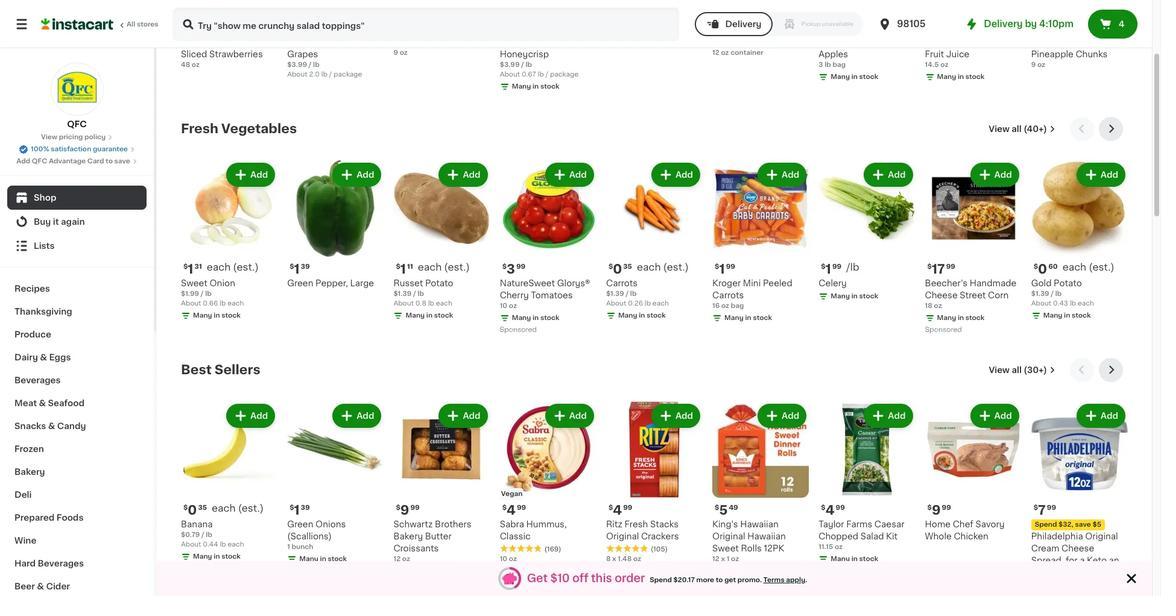 Task type: describe. For each thing, give the bounding box(es) containing it.
sweet inside king's hawaiian original hawaiian sweet rolls 12pk 12 x 1 oz
[[713, 545, 739, 554]]

in down taylor farms caesar chopped salad kit 11.15 oz at the bottom
[[852, 557, 858, 563]]

wine link
[[7, 530, 147, 553]]

(est.) for gold potato
[[1089, 263, 1115, 272]]

1 inside green onions (scallions) 1 bunch
[[287, 544, 290, 551]]

$ 8 99 for raspberries package
[[715, 22, 739, 35]]

many down bunch
[[299, 557, 319, 563]]

oz right 1.48
[[634, 557, 642, 563]]

order
[[615, 574, 645, 584]]

private selection sliced strawberries 48 oz
[[181, 38, 263, 68]]

cider
[[46, 583, 70, 591]]

in down /lb
[[852, 293, 858, 300]]

stock down banana $0.79 / lb about 0.44 lb each
[[222, 554, 241, 561]]

organic inside organic - apples - honeycrisp $3.99 / lb about 0.67 lb / package
[[500, 38, 534, 47]]

candy for grapes   cotton candy
[[671, 38, 699, 47]]

low
[[1032, 569, 1049, 578]]

stock down kroger cherry mixed fruit juice 14.5 oz
[[966, 74, 985, 80]]

many down 11.15
[[831, 557, 850, 563]]

container
[[731, 50, 764, 56]]

0 vertical spatial hawaiian
[[741, 521, 779, 529]]

$ inside the "$ 5 49"
[[715, 505, 720, 512]]

oz inside beecher's handmade cheese street corn 18 oz
[[934, 303, 942, 310]]

product group containing 17
[[925, 161, 1022, 337]]

12 inside king's hawaiian original hawaiian sweet rolls 12pk 12 x 1 oz
[[713, 557, 720, 563]]

large
[[350, 280, 374, 288]]

add for green onions (scallions)
[[357, 412, 374, 421]]

product group containing 7
[[1032, 402, 1128, 597]]

1 up (scallions)
[[294, 505, 300, 517]]

$ up ritz
[[609, 505, 613, 512]]

bag inside kroger mini peeled carrots 16 oz bag
[[731, 303, 744, 310]]

1 up green pepper, large
[[294, 263, 300, 276]]

each up banana $0.79 / lb about 0.44 lb each
[[212, 504, 236, 514]]

many in stock down taylor farms caesar chopped salad kit 11.15 oz at the bottom
[[831, 557, 879, 563]]

$6.59 per pound element
[[606, 21, 703, 36]]

in down kroger honeycrisp apples 3 lb bag
[[852, 74, 858, 80]]

grapes inside button
[[606, 38, 637, 47]]

deli
[[14, 491, 32, 500]]

$7.98 per package (estimated) element
[[287, 21, 384, 36]]

each (est.) for russet potato
[[418, 263, 470, 272]]

apples for honeycrisp
[[542, 38, 571, 47]]

in down "0.66"
[[214, 313, 220, 319]]

$1.39 for 0
[[1032, 291, 1050, 298]]

many in stock down "celery"
[[831, 293, 879, 300]]

0.43
[[1054, 301, 1069, 307]]

original inside ritz fresh stacks original crackers
[[606, 533, 639, 541]]

save inside product group
[[1076, 522, 1092, 529]]

in down juice
[[958, 74, 964, 80]]

recipes link
[[7, 278, 147, 301]]

package inside organic - apples - honeycrisp $3.99 / lb about 0.67 lb / package
[[550, 71, 579, 78]]

12pk
[[764, 545, 785, 554]]

$ up taylor
[[822, 505, 826, 512]]

in down naturesweet glorys® cherry tomatoes 10 oz
[[533, 315, 539, 322]]

$ up naturesweet
[[502, 264, 507, 270]]

mixed inside mixed melon 9 oz
[[394, 38, 420, 47]]

$0.79
[[181, 532, 200, 539]]

stock down kroger mini peeled carrots 16 oz bag
[[753, 315, 772, 322]]

100% satisfaction guarantee
[[31, 146, 128, 153]]

green for green pepper, large
[[287, 280, 313, 288]]

grapes   cotton candy button
[[606, 0, 703, 48]]

taylor
[[819, 521, 845, 529]]

get $10 off this order spend $20.17 more to get promo. terms apply .
[[527, 574, 808, 584]]

many in stock down juice
[[938, 74, 985, 80]]

many down the 0.43
[[1044, 313, 1063, 319]]

10 inside naturesweet glorys® cherry tomatoes 10 oz
[[500, 303, 508, 310]]

/ right 2.0
[[329, 71, 332, 78]]

many down kroger mini peeled carrots 16 oz bag
[[725, 315, 744, 322]]

oz inside schwartz brothers bakery butter croissants 12 oz many in stock
[[402, 557, 410, 563]]

each (est.) for sweet onion
[[207, 263, 259, 272]]

service type group
[[695, 12, 864, 36]]

many down naturesweet glorys® cherry tomatoes 10 oz
[[512, 315, 531, 322]]

add button for sweet onion
[[227, 164, 274, 186]]

sponsored badge image for naturesweet glorys® cherry tomatoes
[[500, 327, 537, 334]]

/ up 2.0
[[309, 62, 312, 68]]

add for taylor farms caesar chopped salad kit
[[888, 412, 906, 421]]

item carousel region containing best sellers
[[181, 358, 1128, 597]]

each (est.) for carrots
[[637, 263, 689, 272]]

many inside schwartz brothers bakery butter croissants 12 oz many in stock
[[406, 569, 425, 575]]

$ up green pepper, large
[[290, 264, 294, 270]]

(est.) for banana
[[238, 504, 264, 514]]

savory
[[976, 521, 1005, 529]]

philadelphia original cream cheese spread, for a keto and low carb lifestyle
[[1032, 533, 1125, 578]]

spend inside the "get $10 off this order spend $20.17 more to get promo. terms apply ."
[[650, 577, 672, 584]]

honeycrisp inside kroger honeycrisp apples 3 lb bag
[[850, 38, 899, 47]]

$ down vegan
[[502, 505, 507, 512]]

.
[[806, 577, 808, 584]]

$ left the 4:10pm
[[1034, 22, 1039, 29]]

$ 3 99 for fresh kitchen pineapple chunks
[[1034, 22, 1057, 35]]

delivery button
[[695, 12, 773, 36]]

12 inside raspberries package 12 oz container
[[713, 50, 720, 56]]

add for schwartz brothers bakery butter croissants
[[463, 412, 481, 421]]

35 for banana
[[198, 505, 207, 512]]

instacart logo image
[[41, 17, 113, 31]]

pricing
[[59, 134, 83, 141]]

/ inside gold potato $1.39 / lb about 0.43 lb each
[[1051, 291, 1054, 298]]

many in stock down '0.67'
[[512, 83, 560, 90]]

many in stock down "0.66"
[[193, 313, 241, 319]]

many in stock down kroger mini peeled carrots 16 oz bag
[[725, 315, 772, 322]]

sellers
[[215, 364, 261, 377]]

99 for private selection sliced strawberries
[[198, 22, 207, 29]]

qfc logo image
[[50, 63, 103, 116]]

again
[[61, 218, 85, 226]]

stock down street
[[966, 315, 985, 322]]

stock down the sweet onion $1.99 / lb about 0.66 lb each
[[222, 313, 241, 319]]

oz down classic
[[509, 557, 517, 563]]

add button for home chef savory whole chicken
[[972, 406, 1019, 427]]

bakery inside schwartz brothers bakery butter croissants 12 oz many in stock
[[394, 533, 423, 541]]

croissants
[[394, 545, 439, 554]]

39 for 0
[[301, 505, 310, 512]]

get
[[527, 574, 548, 584]]

handmade
[[970, 280, 1017, 288]]

11
[[407, 264, 413, 270]]

35 for carrots
[[624, 264, 632, 270]]

$ up kroger honeycrisp apples 3 lb bag
[[822, 22, 826, 29]]

in down kroger mini peeled carrots 16 oz bag
[[746, 315, 752, 322]]

classic
[[500, 533, 531, 541]]

$ 9 99 for schwartz brothers bakery butter croissants
[[396, 505, 420, 517]]

potato for 1
[[425, 280, 454, 288]]

each right 60 on the top
[[1063, 263, 1087, 272]]

3 for naturesweet glorys® cherry tomatoes
[[507, 263, 515, 276]]

rolls
[[741, 545, 762, 554]]

frozen link
[[7, 438, 147, 461]]

stock up terms
[[753, 569, 772, 575]]

meat
[[14, 399, 37, 408]]

in down green onions (scallions) 1 bunch
[[320, 557, 326, 563]]

(105)
[[651, 547, 668, 554]]

/ inside the russet potato $1.39 / lb about 0.8 lb each
[[413, 291, 416, 298]]

3 inside kroger honeycrisp apples 3 lb bag
[[819, 62, 823, 68]]

each inside 'element'
[[207, 263, 231, 272]]

glorys®
[[557, 280, 590, 288]]

99 for raspberries package
[[730, 22, 739, 29]]

$ inside $ 17 99
[[928, 264, 932, 270]]

each inside carrots $1.39 / lb about 0.26 lb each
[[653, 301, 669, 307]]

organic - apples - honeycrisp $3.99 / lb about 0.67 lb / package
[[500, 38, 579, 78]]

add for home chef savory whole chicken
[[995, 412, 1012, 421]]

$ inside $ 0 60
[[1034, 264, 1039, 270]]

/ right '0.67'
[[546, 71, 549, 78]]

chef
[[953, 521, 974, 529]]

39 for 1
[[301, 264, 310, 270]]

in down the 0.43
[[1065, 313, 1071, 319]]

delivery by 4:10pm
[[984, 19, 1074, 28]]

$ up (scallions)
[[290, 505, 294, 512]]

vegan
[[501, 491, 523, 498]]

(est.) for russet potato
[[444, 263, 470, 272]]

stock down $1.99 per pound element
[[860, 293, 879, 300]]

each inside the russet potato $1.39 / lb about 0.8 lb each
[[436, 301, 452, 307]]

stock down kroger honeycrisp apples 3 lb bag
[[860, 74, 879, 80]]

prepared
[[14, 514, 55, 523]]

hummus,
[[527, 521, 567, 529]]

add for gold potato
[[1101, 171, 1119, 179]]

many in stock up promo.
[[725, 569, 772, 575]]

stock down organic - apples - honeycrisp $3.99 / lb about 0.67 lb / package
[[541, 83, 560, 90]]

14.5
[[925, 62, 939, 68]]

in down 0.26
[[639, 313, 645, 319]]

add button for russet potato
[[440, 164, 487, 186]]

in up promo.
[[746, 569, 752, 575]]

/ inside banana $0.79 / lb about 0.44 lb each
[[201, 532, 204, 539]]

add for sweet onion
[[250, 171, 268, 179]]

stock down green onions (scallions) 1 bunch
[[328, 557, 347, 563]]

0 horizontal spatial bakery
[[14, 468, 45, 477]]

$3.99 inside organic red seedless grapes $3.99 / lb about 2.0 lb / package
[[287, 62, 307, 68]]

snacks
[[14, 422, 46, 431]]

4 inside 4 button
[[1119, 20, 1125, 28]]

many down 0.44
[[193, 554, 212, 561]]

$ 0 35 for carrots
[[609, 263, 632, 276]]

in down street
[[958, 315, 964, 322]]

99 for kroger honeycrisp apples
[[836, 22, 845, 29]]

by
[[1026, 19, 1038, 28]]

$ up carrots $1.39 / lb about 0.26 lb each
[[609, 264, 613, 270]]

recipes
[[14, 285, 50, 293]]

oz inside kroger mini peeled carrots 16 oz bag
[[722, 303, 730, 310]]

add button for philadelphia original cream cheese spread, for a keto and low carb lifestyle
[[1078, 406, 1125, 427]]

2 - from the left
[[574, 38, 577, 47]]

foods
[[57, 514, 84, 523]]

oz inside taylor farms caesar chopped salad kit 11.15 oz
[[835, 544, 843, 551]]

$1.39 for 1
[[394, 291, 412, 298]]

beecher's
[[925, 280, 968, 288]]

naturesweet
[[500, 280, 555, 288]]

in down 0.44
[[214, 554, 220, 561]]

(169)
[[545, 547, 561, 554]]

$ up 'private'
[[183, 22, 188, 29]]

mixed inside kroger cherry mixed fruit juice 14.5 oz
[[987, 38, 1013, 47]]

view all (30+) button
[[985, 358, 1061, 383]]

organic up organic - apples - honeycrisp $3.99 / lb about 0.67 lb / package
[[501, 9, 529, 15]]

1 vertical spatial hawaiian
[[748, 533, 786, 541]]

many down kroger honeycrisp apples 3 lb bag
[[831, 74, 850, 80]]

cherry inside naturesweet glorys® cherry tomatoes 10 oz
[[500, 292, 529, 300]]

9 inside fresh kitchen pineapple chunks 9 oz
[[1032, 62, 1036, 68]]

many up "get"
[[725, 569, 744, 575]]

vegetables
[[221, 123, 297, 135]]

many down "celery"
[[831, 293, 850, 300]]

carrots $1.39 / lb about 0.26 lb each
[[606, 280, 669, 307]]

many down 0.8
[[406, 313, 425, 319]]

each inside the sweet onion $1.99 / lb about 0.66 lb each
[[228, 301, 244, 307]]

$ 0 35 for banana
[[183, 505, 207, 517]]

many in stock down 0.44
[[193, 554, 241, 561]]

add for kroger mini peeled carrots
[[782, 171, 800, 179]]

18
[[925, 303, 933, 310]]

0.66
[[203, 301, 218, 307]]

$ 1 39 for 0
[[290, 505, 310, 517]]

philadelphia
[[1032, 533, 1084, 541]]

$ up raspberries
[[715, 22, 720, 29]]

in down '0.67'
[[533, 83, 539, 90]]

add for green pepper, large
[[357, 171, 374, 179]]

each right 11
[[418, 263, 442, 272]]

& for dairy
[[40, 354, 47, 362]]

$1.31 each (estimated) element
[[181, 262, 278, 278]]

/pkg
[[317, 21, 339, 31]]

2 10 from the top
[[500, 557, 508, 563]]

1 up 16
[[720, 263, 725, 276]]

add button for king's hawaiian original hawaiian sweet rolls 12pk
[[759, 406, 806, 427]]

many in stock down the 0.43
[[1044, 313, 1091, 319]]

spend inside product group
[[1035, 522, 1058, 529]]

banana $0.79 / lb about 0.44 lb each
[[181, 521, 244, 549]]

8 inside item carousel region
[[606, 557, 611, 563]]

more
[[697, 577, 715, 584]]

0.26
[[628, 301, 643, 307]]

stock down salad
[[860, 557, 879, 563]]

carb
[[1051, 569, 1072, 578]]

mini
[[743, 280, 761, 288]]

kroger cherry mixed fruit juice 14.5 oz
[[925, 38, 1013, 68]]

/ inside carrots $1.39 / lb about 0.26 lb each
[[626, 291, 629, 298]]

king's hawaiian original hawaiian sweet rolls 12pk 12 x 1 oz
[[713, 521, 786, 563]]

green for green onions (scallions) 1 bunch
[[287, 521, 313, 529]]

many in stock down street
[[938, 315, 985, 322]]

crackers
[[641, 533, 679, 541]]

many down beecher's handmade cheese street corn 18 oz
[[938, 315, 957, 322]]

8 for kroger honeycrisp apples
[[826, 22, 835, 35]]

add button for schwartz brothers bakery butter croissants
[[440, 406, 487, 427]]

oz inside raspberries package 12 oz container
[[721, 50, 729, 56]]

sweet inside the sweet onion $1.99 / lb about 0.66 lb each
[[181, 280, 208, 288]]

x inside king's hawaiian original hawaiian sweet rolls 12pk 12 x 1 oz
[[721, 557, 725, 563]]

in down 0.8
[[427, 313, 433, 319]]

stock down tomatoes
[[541, 315, 560, 322]]

$ up banana
[[183, 505, 188, 512]]

red
[[323, 38, 340, 47]]

7 for philadelphia original cream cheese spread, for a keto and low carb lifestyle
[[1039, 505, 1046, 517]]

cheese inside philadelphia original cream cheese spread, for a keto and low carb lifestyle
[[1062, 545, 1095, 554]]

11.15
[[819, 544, 834, 551]]

0.44
[[203, 542, 218, 549]]

Search field
[[174, 8, 679, 40]]

99 for beecher's handmade cheese street corn
[[947, 264, 956, 270]]

many in stock down 0.26
[[618, 313, 666, 319]]

potato for 0
[[1054, 280, 1082, 288]]

many in stock down 0.8
[[406, 313, 453, 319]]

beecher's handmade cheese street corn 18 oz
[[925, 280, 1017, 310]]

$ 4 99 for sabra hummus, classic
[[502, 505, 526, 517]]

$ 1 39 for 1
[[290, 263, 310, 276]]

view all (30+)
[[989, 366, 1048, 375]]

terms apply button
[[764, 576, 806, 586]]

get
[[725, 577, 736, 584]]

to inside the "get $10 off this order spend $20.17 more to get promo. terms apply ."
[[716, 577, 723, 584]]

1 $ 1 99 from the left
[[715, 263, 736, 276]]

/ up '0.67'
[[521, 62, 524, 68]]

many down 14.5
[[938, 74, 957, 80]]

dairy
[[14, 354, 38, 362]]

many in stock down naturesweet glorys® cherry tomatoes 10 oz
[[512, 315, 560, 322]]

$ 1 11
[[396, 263, 413, 276]]

bag inside kroger honeycrisp apples 3 lb bag
[[833, 62, 846, 68]]

/pkg (est.)
[[317, 21, 367, 31]]

stock down gold potato $1.39 / lb about 0.43 lb each
[[1072, 313, 1091, 319]]

frozen
[[14, 445, 44, 454]]

4 for ritz fresh stacks original crackers
[[613, 505, 622, 517]]

stock inside schwartz brothers bakery butter croissants 12 oz many in stock
[[434, 569, 453, 575]]

peeled
[[763, 280, 793, 288]]

produce
[[14, 331, 51, 339]]

about inside the russet potato $1.39 / lb about 0.8 lb each
[[394, 301, 414, 307]]

2 x from the left
[[613, 557, 617, 563]]

snacks & candy link
[[7, 415, 147, 438]]

$ inside $ 7 98
[[290, 22, 294, 29]]

cheese inside beecher's handmade cheese street corn 18 oz
[[925, 292, 958, 300]]

sabra
[[500, 521, 524, 529]]

99 left /lb
[[833, 264, 842, 270]]

prepared foods link
[[7, 507, 147, 530]]

hard
[[14, 560, 36, 568]]

(est.) for sweet onion
[[233, 263, 259, 272]]

sponsored badge image for beecher's handmade cheese street corn
[[925, 327, 962, 334]]

stock down the russet potato $1.39 / lb about 0.8 lb each
[[434, 313, 453, 319]]

lb inside kroger honeycrisp apples 3 lb bag
[[825, 62, 831, 68]]

beer & cider
[[14, 583, 70, 591]]

0 vertical spatial beverages
[[14, 377, 61, 385]]

0.8
[[416, 301, 427, 307]]

about inside organic - apples - honeycrisp $3.99 / lb about 0.67 lb / package
[[500, 71, 520, 78]]

card
[[87, 158, 104, 165]]

& for meat
[[39, 399, 46, 408]]

apples for lb
[[819, 50, 849, 59]]

$ up 16
[[715, 264, 720, 270]]

whole
[[925, 533, 952, 541]]

each inside gold potato $1.39 / lb about 0.43 lb each
[[1078, 301, 1095, 307]]

oz inside private selection sliced strawberries 48 oz
[[192, 62, 200, 68]]

original inside king's hawaiian original hawaiian sweet rolls 12pk 12 x 1 oz
[[713, 533, 746, 541]]

kitchen
[[1057, 38, 1090, 47]]

many in stock down kroger honeycrisp apples 3 lb bag
[[831, 74, 879, 80]]



Task type: locate. For each thing, give the bounding box(es) containing it.
3 for fresh kitchen pineapple chunks
[[1039, 22, 1047, 35]]

about inside the sweet onion $1.99 / lb about 0.66 lb each
[[181, 301, 201, 307]]

0 vertical spatial candy
[[671, 38, 699, 47]]

99
[[198, 22, 207, 29], [730, 22, 739, 29], [836, 22, 845, 29], [1048, 22, 1057, 29], [517, 264, 526, 270], [726, 264, 736, 270], [833, 264, 842, 270], [947, 264, 956, 270], [411, 505, 420, 512], [517, 505, 526, 512], [836, 505, 845, 512], [942, 505, 952, 512], [623, 505, 633, 512], [1047, 505, 1057, 512]]

2 mixed from the left
[[987, 38, 1013, 47]]

0 vertical spatial sweet
[[181, 280, 208, 288]]

package inside organic red seedless grapes $3.99 / lb about 2.0 lb / package
[[334, 71, 362, 78]]

$ inside '$ 7 99'
[[1034, 505, 1039, 512]]

/ up 0.26
[[626, 291, 629, 298]]

35 up carrots $1.39 / lb about 0.26 lb each
[[624, 264, 632, 270]]

$ 4 99 for taylor farms caesar chopped salad kit
[[822, 505, 845, 517]]

0 horizontal spatial potato
[[425, 280, 454, 288]]

1 horizontal spatial 3
[[819, 62, 823, 68]]

1 horizontal spatial $ 0 35
[[609, 263, 632, 276]]

add button for carrots
[[653, 164, 699, 186]]

dairy & eggs
[[14, 354, 71, 362]]

1 inside king's hawaiian original hawaiian sweet rolls 12pk 12 x 1 oz
[[727, 557, 730, 563]]

2 horizontal spatial $1.39
[[1032, 291, 1050, 298]]

$ inside $ 1 31
[[183, 264, 188, 270]]

0 horizontal spatial $3.99
[[287, 62, 307, 68]]

1 vertical spatial fresh
[[181, 123, 218, 135]]

0 vertical spatial to
[[106, 158, 113, 165]]

fresh inside fresh kitchen pineapple chunks 9 oz
[[1032, 38, 1055, 47]]

1 39 from the top
[[301, 264, 310, 270]]

1 horizontal spatial -
[[574, 38, 577, 47]]

1 horizontal spatial delivery
[[984, 19, 1023, 28]]

delivery up raspberries
[[726, 20, 762, 28]]

$ 8 99 for kroger honeycrisp apples
[[822, 22, 845, 35]]

kroger up 16
[[713, 280, 741, 288]]

0 horizontal spatial apples
[[542, 38, 571, 47]]

2 $3.99 from the left
[[500, 62, 520, 68]]

all stores
[[127, 21, 159, 28]]

package
[[766, 38, 802, 47]]

1 inside $1.31 each (estimated) 'element'
[[188, 263, 193, 276]]

beverages up "cider"
[[38, 560, 84, 568]]

1 $1.39 from the left
[[394, 291, 412, 298]]

original down $5
[[1086, 533, 1119, 541]]

oz inside naturesweet glorys® cherry tomatoes 10 oz
[[509, 303, 517, 310]]

2 original from the left
[[606, 533, 639, 541]]

1 inside $1.99 per pound element
[[826, 263, 832, 276]]

honeycrisp up '0.67'
[[500, 50, 549, 59]]

0 vertical spatial 39
[[301, 264, 310, 270]]

49
[[729, 505, 739, 512]]

& for snacks
[[48, 422, 55, 431]]

2 horizontal spatial 3
[[1039, 22, 1047, 35]]

about down $0.79
[[181, 542, 201, 549]]

oz inside mixed melon 9 oz
[[400, 50, 408, 56]]

99 for naturesweet glorys® cherry tomatoes
[[517, 264, 526, 270]]

sponsored badge image down 10 oz
[[500, 566, 537, 573]]

1 x from the left
[[721, 557, 725, 563]]

each inside banana $0.79 / lb about 0.44 lb each
[[228, 542, 244, 549]]

(est.) up the russet potato $1.39 / lb about 0.8 lb each
[[444, 263, 470, 272]]

$
[[183, 22, 188, 29], [290, 22, 294, 29], [715, 22, 720, 29], [822, 22, 826, 29], [1034, 22, 1039, 29], [183, 264, 188, 270], [290, 264, 294, 270], [396, 264, 401, 270], [502, 264, 507, 270], [715, 264, 720, 270], [822, 264, 826, 270], [928, 264, 932, 270], [609, 264, 613, 270], [1034, 264, 1039, 270], [183, 505, 188, 512], [290, 505, 294, 512], [396, 505, 401, 512], [502, 505, 507, 512], [715, 505, 720, 512], [822, 505, 826, 512], [928, 505, 932, 512], [609, 505, 613, 512], [1034, 505, 1039, 512]]

bakery
[[14, 468, 45, 477], [394, 533, 423, 541]]

seedless
[[343, 38, 381, 47]]

0 vertical spatial $ 1 39
[[290, 263, 310, 276]]

buy it again
[[34, 218, 85, 226]]

$1.99
[[181, 291, 199, 298]]

add for carrots
[[676, 171, 693, 179]]

(est.) for organic red seedless grapes
[[341, 21, 367, 31]]

kroger inside kroger mini peeled carrots 16 oz bag
[[713, 280, 741, 288]]

organic up 98
[[289, 9, 316, 15]]

0 horizontal spatial mixed
[[394, 38, 420, 47]]

2 $1.39 from the left
[[606, 291, 624, 298]]

0 vertical spatial cherry
[[956, 38, 985, 47]]

street
[[960, 292, 986, 300]]

$ 1 99 inside $1.99 per pound element
[[822, 263, 842, 276]]

add button for gold potato
[[1078, 164, 1125, 186]]

kroger for 8
[[819, 38, 848, 47]]

$1.99 per pound element
[[819, 262, 916, 278]]

99 right "by"
[[1048, 22, 1057, 29]]

0 vertical spatial bag
[[833, 62, 846, 68]]

0 vertical spatial view
[[989, 125, 1010, 133]]

each (est.) right 60 on the top
[[1063, 263, 1115, 272]]

1 vertical spatial save
[[1076, 522, 1092, 529]]

candy for snacks & candy
[[57, 422, 86, 431]]

0 vertical spatial cheese
[[925, 292, 958, 300]]

fresh for fresh vegetables
[[181, 123, 218, 135]]

organic inside organic red seedless grapes $3.99 / lb about 2.0 lb / package
[[287, 38, 321, 47]]

add button for green pepper, large
[[334, 164, 380, 186]]

0 horizontal spatial $0.35 each (estimated) element
[[181, 503, 278, 519]]

each (est.) inside $0.60 each (estimated) element
[[1063, 263, 1115, 272]]

melon
[[422, 38, 448, 47]]

1 vertical spatial grapes
[[287, 50, 318, 59]]

0 up banana
[[188, 505, 197, 517]]

7 inside product group
[[1039, 505, 1046, 517]]

kroger right package
[[819, 38, 848, 47]]

1 vertical spatial bakery
[[394, 533, 423, 541]]

& left eggs
[[40, 354, 47, 362]]

9 for schwartz brothers bakery butter croissants
[[401, 505, 409, 517]]

None search field
[[173, 7, 680, 41]]

(est.) up carrots $1.39 / lb about 0.26 lb each
[[664, 263, 689, 272]]

view left (30+)
[[989, 366, 1010, 375]]

$ 1 31
[[183, 263, 202, 276]]

(scallions)
[[287, 533, 332, 541]]

to inside add qfc advantage card to save link
[[106, 158, 113, 165]]

hard beverages
[[14, 560, 84, 568]]

$ 1 99
[[715, 263, 736, 276], [822, 263, 842, 276]]

(est.) up gold potato $1.39 / lb about 0.43 lb each
[[1089, 263, 1115, 272]]

this
[[591, 574, 612, 584]]

2 item carousel region from the top
[[181, 358, 1128, 597]]

original down ritz
[[606, 533, 639, 541]]

1 horizontal spatial cherry
[[956, 38, 985, 47]]

/ inside the sweet onion $1.99 / lb about 0.66 lb each
[[201, 291, 204, 298]]

sponsored badge image down 18
[[925, 327, 962, 334]]

$ up the 'schwartz'
[[396, 505, 401, 512]]

1 $3.99 from the left
[[287, 62, 307, 68]]

each (est.) inside $1.31 each (estimated) 'element'
[[207, 263, 259, 272]]

0 vertical spatial all
[[1012, 125, 1022, 133]]

honeycrisp
[[850, 38, 899, 47], [500, 50, 549, 59]]

$ 8 99 up kroger honeycrisp apples 3 lb bag
[[822, 22, 845, 35]]

(est.)
[[341, 21, 367, 31], [233, 263, 259, 272], [444, 263, 470, 272], [664, 263, 689, 272], [1089, 263, 1115, 272], [238, 504, 264, 514]]

1 horizontal spatial bakery
[[394, 533, 423, 541]]

8 x 1.48 oz
[[606, 557, 642, 563]]

apples inside kroger honeycrisp apples 3 lb bag
[[819, 50, 849, 59]]

bakery down 'frozen'
[[14, 468, 45, 477]]

kroger inside kroger cherry mixed fruit juice 14.5 oz
[[925, 38, 954, 47]]

2 $ 1 99 from the left
[[822, 263, 842, 276]]

0 vertical spatial 10
[[500, 303, 508, 310]]

selection
[[212, 38, 253, 47]]

99 up kroger mini peeled carrots 16 oz bag
[[726, 264, 736, 270]]

$ 9 99 up home
[[928, 505, 952, 517]]

1 vertical spatial cherry
[[500, 292, 529, 300]]

1 horizontal spatial bag
[[833, 62, 846, 68]]

1 up "celery"
[[826, 263, 832, 276]]

gold potato $1.39 / lb about 0.43 lb each
[[1032, 280, 1095, 307]]

0 for carrots
[[613, 263, 622, 276]]

1 horizontal spatial sweet
[[713, 545, 739, 554]]

fresh inside ritz fresh stacks original crackers
[[625, 521, 648, 529]]

mixed melon 9 oz
[[394, 38, 448, 56]]

1 inside $1.11 each (estimated) element
[[401, 263, 406, 276]]

schwartz brothers bakery butter croissants 12 oz many in stock
[[394, 521, 472, 575]]

99 for spend $32, save $5
[[1047, 505, 1057, 512]]

0 left 60 on the top
[[1039, 263, 1048, 276]]

advantage
[[49, 158, 86, 165]]

2 package from the left
[[550, 71, 579, 78]]

$ 9 99 for private selection sliced strawberries
[[183, 22, 207, 35]]

$20.17
[[674, 577, 695, 584]]

0 horizontal spatial 0
[[188, 505, 197, 517]]

to left "get"
[[716, 577, 723, 584]]

$ up philadelphia
[[1034, 505, 1039, 512]]

produce link
[[7, 323, 147, 346]]

1 mixed from the left
[[394, 38, 420, 47]]

each (est.) for gold potato
[[1063, 263, 1115, 272]]

cherry
[[956, 38, 985, 47], [500, 292, 529, 300]]

39 up green pepper, large
[[301, 264, 310, 270]]

farms
[[847, 521, 873, 529]]

$ 4 99 for ritz fresh stacks original crackers
[[609, 505, 633, 517]]

each right 0.26
[[653, 301, 669, 307]]

grapes inside organic red seedless grapes $3.99 / lb about 2.0 lb / package
[[287, 50, 318, 59]]

hawaiian
[[741, 521, 779, 529], [748, 533, 786, 541]]

99 for schwartz brothers bakery butter croissants
[[411, 505, 420, 512]]

0 horizontal spatial x
[[613, 557, 617, 563]]

12 down raspberries
[[713, 50, 720, 56]]

bunch
[[292, 544, 313, 551]]

view pricing policy link
[[41, 133, 113, 142]]

1 horizontal spatial apples
[[819, 50, 849, 59]]

view for fresh vegetables
[[989, 125, 1010, 133]]

add button for kroger mini peeled carrots
[[759, 164, 806, 186]]

(est.) for carrots
[[664, 263, 689, 272]]

qfc link
[[50, 63, 103, 130]]

about inside banana $0.79 / lb about 0.44 lb each
[[181, 542, 201, 549]]

0 vertical spatial 3
[[1039, 22, 1047, 35]]

juice
[[947, 50, 970, 59]]

oz down chopped in the bottom right of the page
[[835, 544, 843, 551]]

0 horizontal spatial $ 8 99
[[715, 22, 739, 35]]

1 horizontal spatial fresh
[[625, 521, 648, 529]]

0 vertical spatial carrots
[[606, 280, 638, 288]]

0 horizontal spatial sweet
[[181, 280, 208, 288]]

add for banana
[[250, 412, 268, 421]]

0 for banana
[[188, 505, 197, 517]]

1 horizontal spatial $ 8 99
[[822, 22, 845, 35]]

stores
[[137, 21, 159, 28]]

x left 1.48
[[613, 557, 617, 563]]

oz down raspberries
[[721, 50, 729, 56]]

1 horizontal spatial original
[[713, 533, 746, 541]]

$0.60 each (estimated) element
[[1032, 262, 1128, 278]]

0 horizontal spatial $1.39
[[394, 291, 412, 298]]

$ 1 39 up (scallions)
[[290, 505, 310, 517]]

0 vertical spatial $0.35 each (estimated) element
[[606, 262, 703, 278]]

1 vertical spatial sweet
[[713, 545, 739, 554]]

1 horizontal spatial package
[[550, 71, 579, 78]]

eggs
[[49, 354, 71, 362]]

many down "0.66"
[[193, 313, 212, 319]]

0 vertical spatial $ 0 35
[[609, 263, 632, 276]]

99 inside '$ 7 99'
[[1047, 505, 1057, 512]]

9
[[188, 22, 197, 35], [394, 50, 398, 56], [1032, 62, 1036, 68], [401, 505, 409, 517], [932, 505, 941, 517]]

0 horizontal spatial to
[[106, 158, 113, 165]]

3 $ 4 99 from the left
[[609, 505, 633, 517]]

2 $ 8 99 from the left
[[822, 22, 845, 35]]

9 for home chef savory whole chicken
[[932, 505, 941, 517]]

many down 0.26
[[618, 313, 638, 319]]

(est.) inside $1.11 each (estimated) element
[[444, 263, 470, 272]]

carrots inside kroger mini peeled carrots 16 oz bag
[[713, 292, 744, 300]]

each (est.) for banana
[[212, 504, 264, 514]]

0 vertical spatial green
[[287, 280, 313, 288]]

0 horizontal spatial save
[[114, 158, 130, 165]]

apples
[[542, 38, 571, 47], [819, 50, 849, 59]]

1 package from the left
[[334, 71, 362, 78]]

kroger inside kroger honeycrisp apples 3 lb bag
[[819, 38, 848, 47]]

1 horizontal spatial x
[[721, 557, 725, 563]]

about inside carrots $1.39 / lb about 0.26 lb each
[[606, 301, 627, 307]]

each up carrots $1.39 / lb about 0.26 lb each
[[637, 263, 661, 272]]

chopped
[[819, 533, 859, 541]]

48
[[181, 62, 190, 68]]

apples inside organic - apples - honeycrisp $3.99 / lb about 0.67 lb / package
[[542, 38, 571, 47]]

0 vertical spatial bakery
[[14, 468, 45, 477]]

honeycrisp inside organic - apples - honeycrisp $3.99 / lb about 0.67 lb / package
[[500, 50, 549, 59]]

0 horizontal spatial kroger
[[713, 280, 741, 288]]

0
[[613, 263, 622, 276], [1039, 263, 1048, 276], [188, 505, 197, 517]]

0 horizontal spatial fresh
[[181, 123, 218, 135]]

each (est.) up onion
[[207, 263, 259, 272]]

1 vertical spatial beverages
[[38, 560, 84, 568]]

in inside schwartz brothers bakery butter croissants 12 oz many in stock
[[427, 569, 433, 575]]

1 potato from the left
[[425, 280, 454, 288]]

organic down $ 7 98
[[287, 38, 321, 47]]

$ 7 98
[[290, 22, 312, 35]]

oz inside king's hawaiian original hawaiian sweet rolls 12pk 12 x 1 oz
[[731, 557, 739, 563]]

$ up beecher's
[[928, 264, 932, 270]]

99 for taylor farms caesar chopped salad kit
[[836, 505, 845, 512]]

candy inside button
[[671, 38, 699, 47]]

0 up carrots $1.39 / lb about 0.26 lb each
[[613, 263, 622, 276]]

8 for raspberries package
[[720, 22, 728, 35]]

$ 9 99
[[183, 22, 207, 35], [396, 505, 420, 517], [928, 505, 952, 517]]

99 for ritz fresh stacks original crackers
[[623, 505, 633, 512]]

russet
[[394, 280, 423, 288]]

carrots
[[606, 280, 638, 288], [713, 292, 744, 300]]

0 vertical spatial qfc
[[67, 120, 87, 129]]

butter
[[425, 533, 452, 541]]

add for philadelphia original cream cheese spread, for a keto and low carb lifestyle
[[1101, 412, 1119, 421]]

0 vertical spatial 35
[[624, 264, 632, 270]]

$1.39
[[394, 291, 412, 298], [606, 291, 624, 298], [1032, 291, 1050, 298]]

spend left $20.17
[[650, 577, 672, 584]]

russet potato $1.39 / lb about 0.8 lb each
[[394, 280, 454, 307]]

9 up home
[[932, 505, 941, 517]]

buy
[[34, 218, 51, 226]]

sponsored badge image for sabra hummus, classic
[[500, 566, 537, 573]]

1 horizontal spatial $1.39
[[606, 291, 624, 298]]

close image
[[1125, 572, 1139, 587]]

1 vertical spatial candy
[[57, 422, 86, 431]]

1 vertical spatial spend
[[650, 577, 672, 584]]

$3.99 inside organic - apples - honeycrisp $3.99 / lb about 0.67 lb / package
[[500, 62, 520, 68]]

all for 0
[[1012, 125, 1022, 133]]

1 vertical spatial 7
[[1039, 505, 1046, 517]]

delivery for delivery
[[726, 20, 762, 28]]

add for king's hawaiian original hawaiian sweet rolls 12pk
[[782, 412, 800, 421]]

about left 2.0
[[287, 71, 308, 78]]

/ up the 0.43
[[1051, 291, 1054, 298]]

9 up the 'schwartz'
[[401, 505, 409, 517]]

0 vertical spatial fresh
[[1032, 38, 1055, 47]]

4 for taylor farms caesar chopped salad kit
[[826, 505, 835, 517]]

item carousel region containing fresh vegetables
[[181, 117, 1128, 349]]

each (est.) up carrots $1.39 / lb about 0.26 lb each
[[637, 263, 689, 272]]

$ 3 99 for naturesweet glorys® cherry tomatoes
[[502, 263, 526, 276]]

0 horizontal spatial candy
[[57, 422, 86, 431]]

cherry inside kroger cherry mixed fruit juice 14.5 oz
[[956, 38, 985, 47]]

thanksgiving
[[14, 308, 72, 316]]

package right '0.67'
[[550, 71, 579, 78]]

1 $ 1 39 from the top
[[290, 263, 310, 276]]

original inside philadelphia original cream cheese spread, for a keto and low carb lifestyle
[[1086, 533, 1119, 541]]

$ 9 99 for home chef savory whole chicken
[[928, 505, 952, 517]]

about left '0.67'
[[500, 71, 520, 78]]

$ 5 49
[[715, 505, 739, 517]]

2 vertical spatial 3
[[507, 263, 515, 276]]

corn
[[988, 292, 1009, 300]]

add button for taylor farms caesar chopped salad kit
[[866, 406, 912, 427]]

stock down carrots $1.39 / lb about 0.26 lb each
[[647, 313, 666, 319]]

keto
[[1087, 557, 1107, 566]]

each (est.) up banana $0.79 / lb about 0.44 lb each
[[212, 504, 264, 514]]

best
[[181, 364, 212, 377]]

$ 4 99 up ritz
[[609, 505, 633, 517]]

5
[[720, 505, 728, 517]]

0 vertical spatial apples
[[542, 38, 571, 47]]

add button for banana
[[227, 406, 274, 427]]

2 all from the top
[[1012, 366, 1022, 375]]

3 original from the left
[[1086, 533, 1119, 541]]

get $10 off this order status
[[522, 573, 812, 586]]

wine
[[14, 537, 36, 546]]

delivery for delivery by 4:10pm
[[984, 19, 1023, 28]]

10
[[500, 303, 508, 310], [500, 557, 508, 563]]

★★★★★
[[500, 545, 542, 553], [500, 545, 542, 553], [606, 545, 649, 553], [606, 545, 649, 553], [1032, 569, 1074, 578], [1032, 569, 1074, 578]]

save left $5
[[1076, 522, 1092, 529]]

2 $ 4 99 from the left
[[822, 505, 845, 517]]

1 horizontal spatial mixed
[[987, 38, 1013, 47]]

carrots inside carrots $1.39 / lb about 0.26 lb each
[[606, 280, 638, 288]]

39
[[301, 264, 310, 270], [301, 505, 310, 512]]

0 horizontal spatial 8
[[606, 557, 611, 563]]

1 horizontal spatial spend
[[1035, 522, 1058, 529]]

oz down croissants
[[402, 557, 410, 563]]

0 horizontal spatial honeycrisp
[[500, 50, 549, 59]]

product group containing 5
[[713, 402, 809, 579]]

0 horizontal spatial spend
[[650, 577, 672, 584]]

99 for fresh kitchen pineapple chunks
[[1048, 22, 1057, 29]]

$1.39 inside the russet potato $1.39 / lb about 0.8 lb each
[[394, 291, 412, 298]]

(est.) inside $0.60 each (estimated) element
[[1089, 263, 1115, 272]]

sweet onion $1.99 / lb about 0.66 lb each
[[181, 280, 244, 307]]

1 horizontal spatial $ 1 99
[[822, 263, 842, 276]]

shop
[[34, 194, 56, 202]]

(est.) inside the $7.98 per package (estimated) element
[[341, 21, 367, 31]]

bakery down the 'schwartz'
[[394, 533, 423, 541]]

1 vertical spatial 10
[[500, 557, 508, 563]]

$1.11 each (estimated) element
[[394, 262, 490, 278]]

oz inside fresh kitchen pineapple chunks 9 oz
[[1038, 62, 1046, 68]]

dairy & eggs link
[[7, 346, 147, 369]]

1 vertical spatial cheese
[[1062, 545, 1095, 554]]

1 vertical spatial qfc
[[32, 158, 47, 165]]

1 horizontal spatial $3.99
[[500, 62, 520, 68]]

$ left 11
[[396, 264, 401, 270]]

2 potato from the left
[[1054, 280, 1082, 288]]

spend down '$ 7 99'
[[1035, 522, 1058, 529]]

2 39 from the top
[[301, 505, 310, 512]]

lists
[[34, 242, 55, 250]]

each up onion
[[207, 263, 231, 272]]

7 for organic red seedless grapes
[[294, 22, 302, 35]]

all
[[127, 21, 135, 28]]

many down '0.67'
[[512, 83, 531, 90]]

bag
[[833, 62, 846, 68], [731, 303, 744, 310]]

39 up (scallions)
[[301, 505, 310, 512]]

pepper,
[[316, 280, 348, 288]]

1 vertical spatial $ 0 35
[[183, 505, 207, 517]]

$0.35 each (estimated) element
[[606, 262, 703, 278], [181, 503, 278, 519]]

$ up "celery"
[[822, 264, 826, 270]]

sponsored badge image down 1.48
[[606, 566, 643, 573]]

0 horizontal spatial carrots
[[606, 280, 638, 288]]

-
[[536, 38, 540, 47], [574, 38, 577, 47]]

9 up 'private'
[[188, 22, 197, 35]]

1 horizontal spatial honeycrisp
[[850, 38, 899, 47]]

1 - from the left
[[536, 38, 540, 47]]

2 $ 1 39 from the top
[[290, 505, 310, 517]]

$ inside $ 1 11
[[396, 264, 401, 270]]

add button for green onions (scallions)
[[334, 406, 380, 427]]

1 vertical spatial green
[[287, 521, 313, 529]]

$10
[[551, 574, 570, 584]]

0 horizontal spatial cheese
[[925, 292, 958, 300]]

1 vertical spatial $0.35 each (estimated) element
[[181, 503, 278, 519]]

qfc
[[67, 120, 87, 129], [32, 158, 47, 165]]

1 vertical spatial 35
[[198, 505, 207, 512]]

potato inside gold potato $1.39 / lb about 0.43 lb each
[[1054, 280, 1082, 288]]

9 inside mixed melon 9 oz
[[394, 50, 398, 56]]

1 vertical spatial view
[[41, 134, 57, 141]]

oz up "get"
[[731, 557, 739, 563]]

0 horizontal spatial original
[[606, 533, 639, 541]]

qfc up view pricing policy link
[[67, 120, 87, 129]]

onion
[[210, 280, 235, 288]]

each (est.) up the russet potato $1.39 / lb about 0.8 lb each
[[418, 263, 470, 272]]

1 horizontal spatial save
[[1076, 522, 1092, 529]]

product group
[[181, 161, 278, 324], [287, 161, 384, 290], [394, 161, 490, 324], [500, 161, 597, 337], [606, 161, 703, 324], [713, 161, 809, 326], [819, 161, 916, 304], [925, 161, 1022, 337], [1032, 161, 1128, 324], [181, 402, 278, 565], [287, 402, 384, 567], [394, 402, 490, 579], [500, 402, 597, 576], [606, 402, 703, 576], [713, 402, 809, 579], [819, 402, 916, 567], [925, 402, 1022, 543], [1032, 402, 1128, 597]]

oz right 14.5
[[941, 62, 949, 68]]

9 for private selection sliced strawberries
[[188, 22, 197, 35]]

99 up home
[[942, 505, 952, 512]]

99 for kroger mini peeled carrots
[[726, 264, 736, 270]]

1 $ 8 99 from the left
[[715, 22, 739, 35]]

2 green from the top
[[287, 521, 313, 529]]

$1.39 inside carrots $1.39 / lb about 0.26 lb each
[[606, 291, 624, 298]]

add for russet potato
[[463, 171, 481, 179]]

1 item carousel region from the top
[[181, 117, 1128, 349]]

private
[[181, 38, 210, 47]]

1 all from the top
[[1012, 125, 1022, 133]]

each (est.) inside $1.11 each (estimated) element
[[418, 263, 470, 272]]

8
[[720, 22, 728, 35], [826, 22, 835, 35], [606, 557, 611, 563]]

green inside green onions (scallions) 1 bunch
[[287, 521, 313, 529]]

2 vertical spatial view
[[989, 366, 1010, 375]]

1 horizontal spatial qfc
[[67, 120, 87, 129]]

add button for celery
[[866, 164, 912, 186]]

fresh right ritz
[[625, 521, 648, 529]]

1 $ 4 99 from the left
[[502, 505, 526, 517]]

$ up home
[[928, 505, 932, 512]]

0 vertical spatial item carousel region
[[181, 117, 1128, 349]]

3 right "by"
[[1039, 22, 1047, 35]]

99 for home chef savory whole chicken
[[942, 505, 952, 512]]

raspberries package 12 oz container
[[713, 38, 802, 56]]

beverages down dairy & eggs
[[14, 377, 61, 385]]

sweet down king's
[[713, 545, 739, 554]]

chicken
[[954, 533, 989, 541]]

kroger mini peeled carrots 16 oz bag
[[713, 280, 793, 310]]

0 inside $0.60 each (estimated) element
[[1039, 263, 1048, 276]]

3 $1.39 from the left
[[1032, 291, 1050, 298]]

kroger for 1
[[713, 280, 741, 288]]

all for 7
[[1012, 366, 1022, 375]]

oz inside kroger cherry mixed fruit juice 14.5 oz
[[941, 62, 949, 68]]

product group containing 3
[[500, 161, 597, 337]]

candy
[[671, 38, 699, 47], [57, 422, 86, 431]]

item carousel region
[[181, 117, 1128, 349], [181, 358, 1128, 597]]

about inside gold potato $1.39 / lb about 0.43 lb each
[[1032, 301, 1052, 307]]

delivery
[[984, 19, 1023, 28], [726, 20, 762, 28]]

99 for sabra hummus, classic
[[517, 505, 526, 512]]

16
[[713, 303, 720, 310]]

1 vertical spatial to
[[716, 577, 723, 584]]

candy right 'cotton' at the top right of page
[[671, 38, 699, 47]]

many in stock down bunch
[[299, 557, 347, 563]]

cherry up juice
[[956, 38, 985, 47]]

1 original from the left
[[713, 533, 746, 541]]

1 10 from the top
[[500, 303, 508, 310]]

$ 3 99 up naturesweet
[[502, 263, 526, 276]]

1 green from the top
[[287, 280, 313, 288]]

4 for sabra hummus, classic
[[507, 505, 516, 517]]

0 for gold
[[1039, 263, 1048, 276]]

prepared foods
[[14, 514, 84, 523]]

view for best sellers
[[989, 366, 1010, 375]]

package
[[334, 71, 362, 78], [550, 71, 579, 78]]

0 horizontal spatial -
[[536, 38, 540, 47]]

about inside organic red seedless grapes $3.99 / lb about 2.0 lb / package
[[287, 71, 308, 78]]

off
[[573, 574, 589, 584]]

sponsored badge image for ritz fresh stacks original crackers
[[606, 566, 643, 573]]

12 inside schwartz brothers bakery butter croissants 12 oz many in stock
[[394, 557, 401, 563]]

98105 button
[[878, 7, 951, 41]]

0 vertical spatial 7
[[294, 22, 302, 35]]

/
[[309, 62, 312, 68], [521, 62, 524, 68], [329, 71, 332, 78], [546, 71, 549, 78], [201, 291, 204, 298], [413, 291, 416, 298], [626, 291, 629, 298], [1051, 291, 1054, 298], [201, 532, 204, 539]]

2 horizontal spatial $ 9 99
[[928, 505, 952, 517]]

0 horizontal spatial delivery
[[726, 20, 762, 28]]

1 horizontal spatial 8
[[720, 22, 728, 35]]

delivery inside button
[[726, 20, 762, 28]]

2 horizontal spatial 8
[[826, 22, 835, 35]]

$0.35 each (estimated) element for banana
[[181, 503, 278, 519]]

2 horizontal spatial 0
[[1039, 263, 1048, 276]]

add for celery
[[888, 171, 906, 179]]

mixed left "melon"
[[394, 38, 420, 47]]

(est.) inside $1.31 each (estimated) 'element'
[[233, 263, 259, 272]]

1.48
[[618, 557, 632, 563]]

sponsored badge image
[[500, 327, 537, 334], [925, 327, 962, 334], [500, 566, 537, 573], [606, 566, 643, 573]]

1 horizontal spatial kroger
[[819, 38, 848, 47]]



Task type: vqa. For each thing, say whether or not it's contained in the screenshot.
About inside Gold Potato $1.39 / lb About 0.43 lb each
yes



